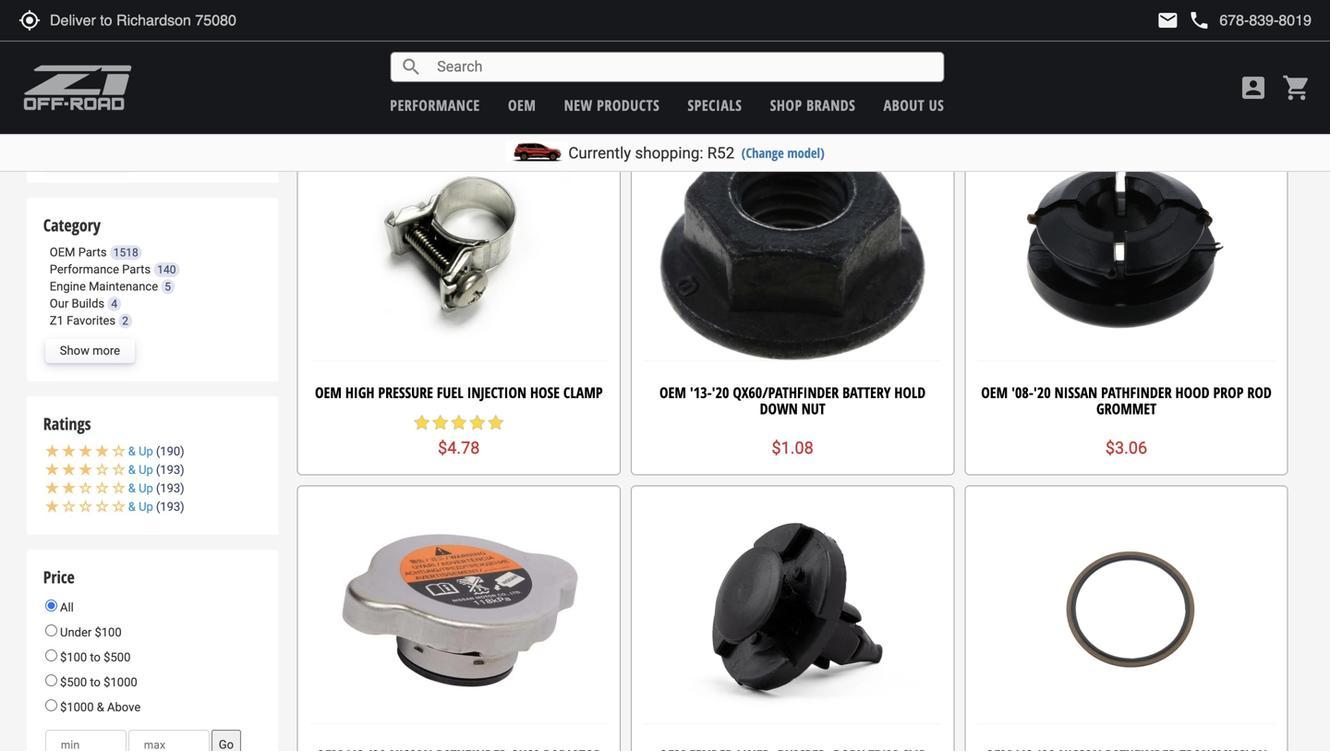 Task type: vqa. For each thing, say whether or not it's contained in the screenshot.
About
yes



Task type: describe. For each thing, give the bounding box(es) containing it.
vq
[[339, 29, 355, 49]]

pressure
[[378, 382, 433, 402]]

2
[[122, 315, 128, 328]]

$108.04
[[763, 75, 823, 95]]

engine inside category oem parts 1518 performance parts 140 engine maintenance 5 our builds 4 z1 favorites 2
[[50, 280, 86, 293]]

cover
[[836, 29, 873, 49]]

qx56
[[144, 44, 173, 58]]

oem for oem '13-'20 qx60/pathfinder hood insulator clip
[[985, 29, 1011, 49]]

oem high pressure fuel injection hose clamp
[[315, 382, 603, 402]]

oem for oem '08-'20 nissan pathfinder hood prop rod grommet
[[982, 382, 1008, 402]]

hose
[[530, 382, 560, 402]]

clamp
[[564, 382, 603, 402]]

5
[[165, 281, 171, 293]]

about us
[[884, 95, 945, 115]]

us
[[929, 95, 945, 115]]

ja60
[[176, 44, 204, 58]]

show more button
[[45, 339, 135, 363]]

pathfinder inside oem '08-'20 nissan pathfinder hood prop rod grommet
[[1102, 382, 1172, 402]]

performance link
[[390, 95, 480, 115]]

account_box
[[1239, 73, 1269, 103]]

products
[[597, 95, 660, 115]]

nut
[[802, 399, 826, 419]]

hood inside oem '13-'20 qx60/pathfinder hood insulator clip
[[1168, 29, 1202, 49]]

phone link
[[1189, 9, 1312, 31]]

190
[[160, 445, 180, 458]]

engine inside oem vq / vk / qr transmission to engine block dowel
[[526, 29, 570, 49]]

(pair)
[[876, 29, 913, 49]]

oem nissan door striker cover (pair)
[[673, 29, 913, 49]]

to for $1000
[[90, 676, 101, 689]]

model)
[[788, 144, 825, 162]]

0 horizontal spatial $500
[[60, 676, 87, 689]]

currently shopping: r52 (change model)
[[569, 144, 825, 162]]

shopping:
[[635, 144, 704, 162]]

price
[[43, 566, 75, 589]]

block
[[573, 29, 610, 49]]

r52
[[708, 144, 735, 162]]

'13- for oem '13-'20 qx60/pathfinder hood insulator clip
[[1015, 29, 1037, 49]]

fuel
[[437, 382, 464, 402]]

above
[[107, 701, 141, 714]]

brands
[[807, 95, 856, 115]]

4 up from the top
[[139, 500, 153, 514]]

1 / from the left
[[358, 29, 364, 49]]

$1000 & above
[[57, 701, 141, 714]]

currently
[[569, 144, 631, 162]]

0 horizontal spatial parts
[[78, 245, 107, 259]]

high
[[345, 382, 375, 402]]

4 star from the left
[[468, 413, 487, 432]]

$1.50
[[438, 75, 480, 95]]

dowel
[[439, 45, 480, 65]]

oem inside category oem parts 1518 performance parts 140 engine maintenance 5 our builds 4 z1 favorites 2
[[50, 245, 75, 259]]

new products link
[[564, 95, 660, 115]]

under  $100
[[57, 626, 122, 639]]

vk
[[368, 29, 383, 49]]

mail phone
[[1157, 9, 1211, 31]]

grommet
[[1097, 399, 1157, 419]]

1 193 from the top
[[160, 463, 180, 477]]

nissan pathfinder r53 2021 2022 2023 image
[[62, 6, 136, 30]]

clip
[[1115, 45, 1139, 65]]

oem '13-'20 qx60/pathfinder hood insulator clip
[[985, 29, 1269, 65]]

$1.08
[[772, 439, 814, 458]]

$4.78
[[438, 439, 480, 458]]

max number field
[[128, 730, 210, 751]]

1170
[[227, 11, 252, 24]]

search
[[400, 56, 423, 78]]

'20 for oem '08-'20 nissan pathfinder hood prop rod grommet
[[1034, 382, 1051, 402]]

shop
[[770, 95, 803, 115]]

oem for oem link
[[508, 95, 536, 115]]

1 vertical spatial parts
[[122, 262, 151, 276]]

category oem parts 1518 performance parts 140 engine maintenance 5 our builds 4 z1 favorites 2
[[43, 214, 176, 328]]

my_location
[[18, 9, 41, 31]]

star star star star star $4.78
[[413, 413, 505, 458]]

category
[[43, 214, 101, 237]]

about us link
[[884, 95, 945, 115]]

oem link
[[508, 95, 536, 115]]

2021+
[[141, 2, 175, 16]]

oem for oem '13-'20 qx60/pathfinder battery hold down nut
[[660, 382, 687, 402]]

5 star from the left
[[487, 413, 505, 432]]

phone
[[1189, 9, 1211, 31]]

1 star from the left
[[413, 413, 431, 432]]

'08-
[[1012, 382, 1034, 402]]

ratings
[[43, 413, 91, 435]]



Task type: locate. For each thing, give the bounding box(es) containing it.
2 vertical spatial 193
[[160, 500, 180, 514]]

0 horizontal spatial $100
[[60, 651, 87, 664]]

hood left 'insulator'
[[1168, 29, 1202, 49]]

shop brands link
[[770, 95, 856, 115]]

& up 190
[[128, 445, 180, 458]]

1 horizontal spatial nissan
[[1055, 382, 1098, 402]]

oem for oem nissan door striker cover (pair)
[[673, 29, 700, 49]]

0 vertical spatial pathfinder
[[141, 19, 196, 33]]

pathfinder up $3.06
[[1102, 382, 1172, 402]]

mail
[[1157, 9, 1179, 31]]

striker
[[787, 29, 833, 49]]

hold
[[895, 382, 926, 402]]

$500 up $500 to $1000
[[104, 651, 131, 664]]

to
[[507, 29, 522, 49], [90, 651, 101, 664], [90, 676, 101, 689]]

qx56 ja60
[[144, 44, 204, 58]]

$500 down "$100 to $500"
[[60, 676, 87, 689]]

injection
[[467, 382, 527, 402]]

0 horizontal spatial $1000
[[60, 701, 94, 714]]

$100 to $500
[[57, 651, 131, 664]]

to down "$100 to $500"
[[90, 676, 101, 689]]

(change model) link
[[742, 144, 825, 162]]

shopping_cart
[[1283, 73, 1312, 103]]

more
[[92, 344, 120, 358]]

1 vertical spatial to
[[90, 651, 101, 664]]

performance
[[50, 262, 119, 276]]

'13- inside oem '13-'20 qx60/pathfinder hood insulator clip
[[1015, 29, 1037, 49]]

1 horizontal spatial $1000
[[104, 676, 137, 689]]

oem inside oem '13-'20 qx60/pathfinder hood insulator clip
[[985, 29, 1011, 49]]

/ right vk
[[386, 29, 392, 49]]

0 horizontal spatial '13-
[[690, 382, 712, 402]]

qx60/pathfinder
[[1058, 29, 1164, 49], [733, 382, 839, 402]]

door
[[750, 29, 784, 49]]

hood left prop
[[1176, 382, 1210, 402]]

parts
[[78, 245, 107, 259], [122, 262, 151, 276]]

2 vertical spatial to
[[90, 676, 101, 689]]

nissan
[[704, 29, 747, 49], [1055, 382, 1098, 402]]

to inside oem vq / vk / qr transmission to engine block dowel
[[507, 29, 522, 49]]

0 horizontal spatial pathfinder
[[141, 19, 196, 33]]

/
[[358, 29, 364, 49], [386, 29, 392, 49]]

None radio
[[45, 600, 57, 612], [45, 625, 57, 637], [45, 650, 57, 662], [45, 675, 57, 687], [45, 700, 57, 712], [45, 600, 57, 612], [45, 625, 57, 637], [45, 650, 57, 662], [45, 675, 57, 687], [45, 700, 57, 712]]

2 193 from the top
[[160, 482, 180, 495]]

2 vertical spatial & up 193
[[128, 500, 180, 514]]

$100
[[95, 626, 122, 639], [60, 651, 87, 664]]

builds
[[72, 297, 105, 311]]

rod
[[1248, 382, 1272, 402]]

$100 down under
[[60, 651, 87, 664]]

'20 inside oem '13-'20 qx60/pathfinder hood insulator clip
[[1037, 29, 1054, 49]]

nissan right the '08-
[[1055, 382, 1098, 402]]

about
[[884, 95, 925, 115]]

2 star from the left
[[431, 413, 450, 432]]

oem for oem high pressure fuel injection hose clamp
[[315, 382, 342, 402]]

0 vertical spatial '13-
[[1015, 29, 1037, 49]]

'20 left clip
[[1037, 29, 1054, 49]]

performance
[[390, 95, 480, 115]]

0 horizontal spatial nissan
[[704, 29, 747, 49]]

0 horizontal spatial /
[[358, 29, 364, 49]]

1 up from the top
[[139, 445, 153, 458]]

all
[[57, 601, 74, 614]]

z1 motorsports logo image
[[23, 65, 133, 111]]

0 vertical spatial 193
[[160, 463, 180, 477]]

engine
[[526, 29, 570, 49], [50, 280, 86, 293]]

(change
[[742, 144, 784, 162]]

1 horizontal spatial qx60/pathfinder
[[1058, 29, 1164, 49]]

/ left vk
[[358, 29, 364, 49]]

'13-
[[1015, 29, 1037, 49], [690, 382, 712, 402]]

'20 for oem '13-'20 qx60/pathfinder hood insulator clip
[[1037, 29, 1054, 49]]

None checkbox
[[45, 12, 58, 27]]

140
[[157, 263, 176, 276]]

down
[[760, 399, 798, 419]]

'20 inside oem '08-'20 nissan pathfinder hood prop rod grommet
[[1034, 382, 1051, 402]]

new products
[[564, 95, 660, 115]]

'20 inside oem '13-'20 qx60/pathfinder battery hold down nut
[[712, 382, 729, 402]]

1 horizontal spatial pathfinder
[[1102, 382, 1172, 402]]

shop brands
[[770, 95, 856, 115]]

show more
[[60, 344, 120, 358]]

mail link
[[1157, 9, 1179, 31]]

0 vertical spatial parts
[[78, 245, 107, 259]]

min number field
[[45, 730, 126, 751]]

z1
[[50, 314, 64, 328]]

1 vertical spatial & up 193
[[128, 482, 180, 495]]

engine left block
[[526, 29, 570, 49]]

our
[[50, 297, 69, 311]]

infiniti qx56 ja60 2004 2005 2006 2007 2008 2009 2010 vk56de 5.6l le z1 off-road image
[[65, 39, 139, 64]]

'20 left grommet in the right bottom of the page
[[1034, 382, 1051, 402]]

infiniti qx56 qx80 z62 2011 2012 2013 2014 2015 2016 2017 2018 2019 2020 2021 2022 2023 vk56vd 5.6l le premium z1 off-road image
[[62, 73, 136, 97]]

&
[[128, 445, 136, 458], [128, 463, 136, 477], [128, 482, 136, 495], [128, 500, 136, 514], [97, 701, 104, 714]]

qx60/pathfinder for down
[[733, 382, 839, 402]]

oem '08-'20 nissan pathfinder hood prop rod grommet
[[982, 382, 1272, 419]]

0 vertical spatial $500
[[104, 651, 131, 664]]

$1000 down $500 to $1000
[[60, 701, 94, 714]]

1 vertical spatial $100
[[60, 651, 87, 664]]

star
[[413, 413, 431, 432], [431, 413, 450, 432], [450, 413, 468, 432], [468, 413, 487, 432], [487, 413, 505, 432]]

favorites
[[67, 314, 116, 328]]

qx60/pathfinder for clip
[[1058, 29, 1164, 49]]

0 horizontal spatial qx60/pathfinder
[[733, 382, 839, 402]]

None checkbox
[[45, 79, 58, 95]]

3 star from the left
[[450, 413, 468, 432]]

qx60/pathfinder inside oem '13-'20 qx60/pathfinder battery hold down nut
[[733, 382, 839, 402]]

Search search field
[[423, 53, 944, 81]]

2 / from the left
[[386, 29, 392, 49]]

0 vertical spatial hood
[[1168, 29, 1202, 49]]

infiniti qx60 l50 2013 2014 2015 2016 2017 2018 2019 2020 vq35de vq35dd 3.5l z1 off-road image
[[65, 107, 139, 131]]

pathfinder down 2021+
[[141, 19, 196, 33]]

1 vertical spatial hood
[[1176, 382, 1210, 402]]

new
[[564, 95, 593, 115]]

3 193 from the top
[[160, 500, 180, 514]]

1 horizontal spatial /
[[386, 29, 392, 49]]

1 vertical spatial $500
[[60, 676, 87, 689]]

1 & up 193 from the top
[[128, 463, 180, 477]]

$3.06
[[1106, 439, 1148, 458]]

specials
[[688, 95, 742, 115]]

2 & up 193 from the top
[[128, 482, 180, 495]]

1 vertical spatial qx60/pathfinder
[[733, 382, 839, 402]]

1 vertical spatial nissan
[[1055, 382, 1098, 402]]

$500
[[104, 651, 131, 664], [60, 676, 87, 689]]

1 horizontal spatial $500
[[104, 651, 131, 664]]

1 vertical spatial 193
[[160, 482, 180, 495]]

3 up from the top
[[139, 482, 153, 495]]

4
[[111, 298, 117, 311]]

parts up performance
[[78, 245, 107, 259]]

oem
[[308, 29, 335, 49], [673, 29, 700, 49], [985, 29, 1011, 49], [508, 95, 536, 115], [50, 245, 75, 259], [315, 382, 342, 402], [660, 382, 687, 402], [982, 382, 1008, 402]]

2 up from the top
[[139, 463, 153, 477]]

oem for oem vq / vk / qr transmission to engine block dowel
[[308, 29, 335, 49]]

insulator
[[1205, 29, 1269, 49]]

oem vq / vk / qr transmission to engine block dowel
[[308, 29, 610, 65]]

& up 193
[[128, 463, 180, 477], [128, 482, 180, 495], [128, 500, 180, 514]]

'13- for oem '13-'20 qx60/pathfinder battery hold down nut
[[690, 382, 712, 402]]

1 horizontal spatial parts
[[122, 262, 151, 276]]

1 vertical spatial $1000
[[60, 701, 94, 714]]

qx60/pathfinder inside oem '13-'20 qx60/pathfinder hood insulator clip
[[1058, 29, 1164, 49]]

0 vertical spatial qx60/pathfinder
[[1058, 29, 1164, 49]]

0 vertical spatial & up 193
[[128, 463, 180, 477]]

oem '13-'20 qx60/pathfinder battery hold down nut
[[660, 382, 926, 419]]

$500 to $1000
[[57, 676, 137, 689]]

0 vertical spatial engine
[[526, 29, 570, 49]]

oem inside oem vq / vk / qr transmission to engine block dowel
[[308, 29, 335, 49]]

'13- inside oem '13-'20 qx60/pathfinder battery hold down nut
[[690, 382, 712, 402]]

to for $500
[[90, 651, 101, 664]]

0 vertical spatial to
[[507, 29, 522, 49]]

3 & up 193 from the top
[[128, 500, 180, 514]]

$1000 up above at the bottom left
[[104, 676, 137, 689]]

'20 for oem '13-'20 qx60/pathfinder battery hold down nut
[[712, 382, 729, 402]]

shopping_cart link
[[1278, 73, 1312, 103]]

engine up our
[[50, 280, 86, 293]]

transmission
[[416, 29, 504, 49]]

1 horizontal spatial $100
[[95, 626, 122, 639]]

under
[[60, 626, 92, 639]]

parts down 1518
[[122, 262, 151, 276]]

oem inside oem '08-'20 nissan pathfinder hood prop rod grommet
[[982, 382, 1008, 402]]

nissan inside oem '08-'20 nissan pathfinder hood prop rod grommet
[[1055, 382, 1098, 402]]

to up $500 to $1000
[[90, 651, 101, 664]]

nissan left door
[[704, 29, 747, 49]]

0 horizontal spatial engine
[[50, 280, 86, 293]]

1518
[[113, 246, 138, 259]]

show
[[60, 344, 90, 358]]

1 horizontal spatial engine
[[526, 29, 570, 49]]

$100 up "$100 to $500"
[[95, 626, 122, 639]]

oem inside oem '13-'20 qx60/pathfinder battery hold down nut
[[660, 382, 687, 402]]

to right the transmission
[[507, 29, 522, 49]]

1 vertical spatial '13-
[[690, 382, 712, 402]]

'20 left down
[[712, 382, 729, 402]]

battery
[[843, 382, 891, 402]]

hood
[[1168, 29, 1202, 49], [1176, 382, 1210, 402]]

0 vertical spatial nissan
[[704, 29, 747, 49]]

maintenance
[[89, 280, 158, 293]]

account_box link
[[1235, 73, 1273, 103]]

1 vertical spatial pathfinder
[[1102, 382, 1172, 402]]

qr
[[396, 29, 412, 49]]

0 vertical spatial $100
[[95, 626, 122, 639]]

0 vertical spatial $1000
[[104, 676, 137, 689]]

hood inside oem '08-'20 nissan pathfinder hood prop rod grommet
[[1176, 382, 1210, 402]]

1 vertical spatial engine
[[50, 280, 86, 293]]

2021+ pathfinder
[[141, 2, 196, 33]]

1 horizontal spatial '13-
[[1015, 29, 1037, 49]]

193
[[160, 463, 180, 477], [160, 482, 180, 495], [160, 500, 180, 514]]

prop
[[1214, 382, 1244, 402]]



